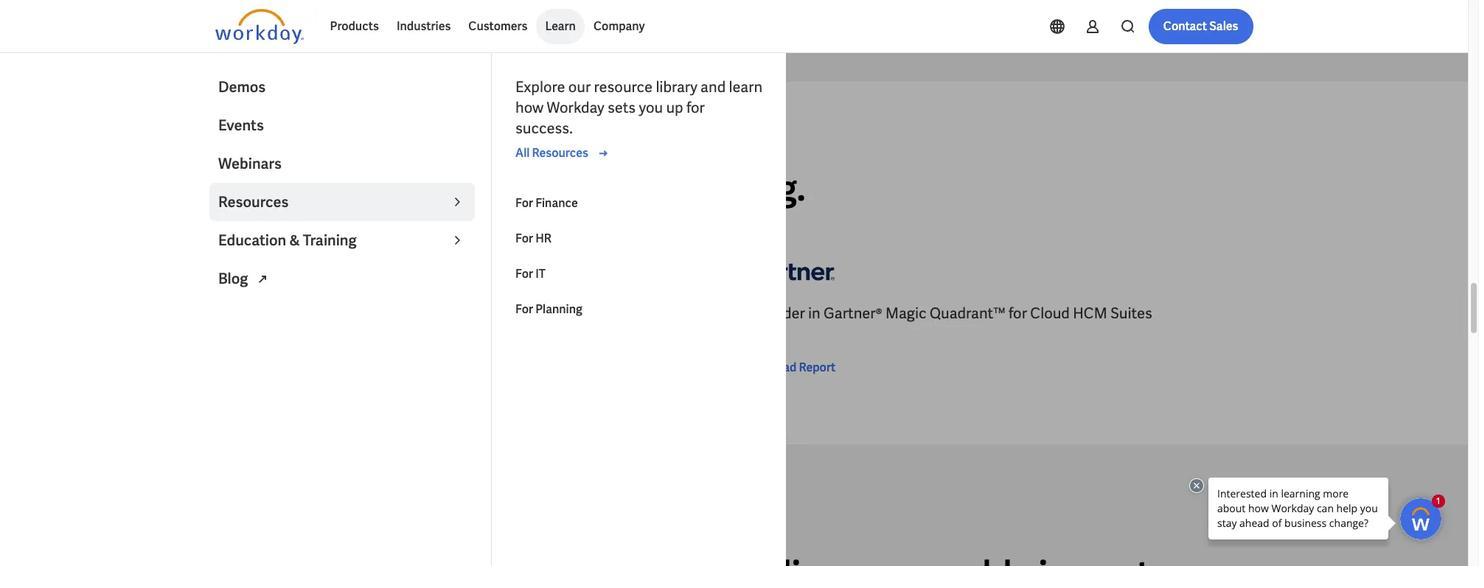 Task type: locate. For each thing, give the bounding box(es) containing it.
cloud left erp
[[534, 304, 574, 323]]

for left planning
[[513, 304, 531, 323]]

gartner® down blog link
[[328, 304, 387, 323]]

in
[[354, 165, 384, 211], [277, 304, 290, 323], [808, 304, 820, 323]]

for
[[515, 195, 533, 211], [515, 231, 533, 246], [515, 266, 533, 282], [515, 302, 533, 317]]

leader for a leader in gartner® magic quadrant™ for cloud hcm suites
[[759, 304, 805, 323]]

analysts
[[248, 130, 300, 143]]

gartner image
[[215, 250, 303, 292], [746, 250, 834, 292]]

2 horizontal spatial in
[[808, 304, 820, 323]]

opens in a new tab image
[[254, 271, 272, 289]]

1 for from the top
[[515, 195, 533, 211]]

education & training button
[[209, 221, 475, 260]]

resources
[[532, 145, 588, 161], [218, 192, 289, 212]]

all resources link
[[515, 145, 612, 162]]

0 horizontal spatial and
[[589, 165, 650, 211]]

for left hr at the top of the page
[[515, 231, 533, 246]]

1 horizontal spatial quadrant™
[[930, 304, 1006, 323]]

cloud left hcm
[[1030, 304, 1070, 323]]

for
[[686, 98, 705, 117], [513, 304, 531, 323], [607, 304, 626, 323], [1009, 304, 1027, 323]]

learn
[[545, 18, 576, 34]]

customers button
[[460, 9, 536, 44]]

for for for planning
[[515, 302, 533, 317]]

suites
[[1110, 304, 1152, 323]]

a for a leader in 2023 gartner® magic quadrant™ for cloud erp for service- centric enterprises
[[215, 304, 225, 323]]

events
[[218, 116, 264, 135]]

0 horizontal spatial gartner image
[[215, 250, 303, 292]]

explore
[[515, 77, 565, 97]]

and
[[701, 77, 726, 97], [589, 165, 650, 211]]

1 gartner image from the left
[[215, 250, 303, 292]]

how
[[515, 98, 544, 117]]

for it link
[[507, 257, 772, 292]]

sales
[[1209, 18, 1238, 34]]

in inside a leader in 2023 gartner® magic quadrant™ for cloud erp for service- centric enterprises
[[277, 304, 290, 323]]

a for a leader in finance, hr, and planning.
[[215, 165, 240, 211]]

gartner®
[[328, 304, 387, 323], [824, 304, 882, 323]]

0 vertical spatial and
[[701, 77, 726, 97]]

4 for from the top
[[515, 302, 533, 317]]

1 horizontal spatial cloud
[[1030, 304, 1070, 323]]

for for for finance
[[515, 195, 533, 211]]

for planning link
[[507, 292, 772, 327]]

1 magic from the left
[[390, 304, 431, 323]]

leader
[[228, 304, 274, 323], [759, 304, 805, 323]]

up
[[666, 98, 683, 117]]

0 horizontal spatial magic
[[390, 304, 431, 323]]

finance,
[[391, 165, 519, 211]]

0 horizontal spatial cloud
[[534, 304, 574, 323]]

leader up centric at bottom
[[228, 304, 274, 323]]

1 horizontal spatial gartner®
[[824, 304, 882, 323]]

1 horizontal spatial magic
[[886, 304, 926, 323]]

resources inside "dropdown button"
[[218, 192, 289, 212]]

for left it
[[515, 266, 533, 282]]

and inside explore our resource library and learn how workday sets you up for success.
[[701, 77, 726, 97]]

quadrant™
[[434, 304, 510, 323], [930, 304, 1006, 323]]

for for for hr
[[515, 231, 533, 246]]

it
[[535, 266, 546, 282]]

contact
[[1163, 18, 1207, 34]]

0 vertical spatial resources
[[532, 145, 588, 161]]

0 horizontal spatial leader
[[228, 304, 274, 323]]

2 leader from the left
[[759, 304, 805, 323]]

2 gartner® from the left
[[824, 304, 882, 323]]

1 horizontal spatial leader
[[759, 304, 805, 323]]

2023
[[293, 304, 325, 323]]

a inside a leader in 2023 gartner® magic quadrant™ for cloud erp for service- centric enterprises
[[215, 304, 225, 323]]

resources down the "success."
[[532, 145, 588, 161]]

for hr
[[515, 231, 552, 246]]

1 horizontal spatial in
[[354, 165, 384, 211]]

gartner® up report at the right
[[824, 304, 882, 323]]

a up read report link
[[746, 304, 756, 323]]

0 horizontal spatial quadrant™
[[434, 304, 510, 323]]

a up centric at bottom
[[215, 304, 225, 323]]

1 cloud from the left
[[534, 304, 574, 323]]

1 gartner® from the left
[[328, 304, 387, 323]]

magic
[[390, 304, 431, 323], [886, 304, 926, 323]]

1 horizontal spatial resources
[[532, 145, 588, 161]]

resources up education
[[218, 192, 289, 212]]

success.
[[515, 119, 573, 138]]

1 horizontal spatial and
[[701, 77, 726, 97]]

say
[[302, 130, 321, 143]]

centric
[[215, 325, 264, 344]]

resources button
[[209, 183, 475, 221]]

quadrant™ inside a leader in 2023 gartner® magic quadrant™ for cloud erp for service- centric enterprises
[[434, 304, 510, 323]]

in left 2023
[[277, 304, 290, 323]]

a for a leader in gartner® magic quadrant™ for cloud hcm suites
[[746, 304, 756, 323]]

0 horizontal spatial resources
[[218, 192, 289, 212]]

0 horizontal spatial in
[[277, 304, 290, 323]]

events link
[[209, 106, 475, 145]]

2 for from the top
[[515, 231, 533, 246]]

1 leader from the left
[[228, 304, 274, 323]]

products button
[[321, 9, 388, 44]]

learn
[[729, 77, 762, 97]]

1 quadrant™ from the left
[[434, 304, 510, 323]]

a
[[215, 165, 240, 211], [215, 304, 225, 323], [746, 304, 756, 323]]

planning.
[[657, 165, 806, 211]]

1 horizontal spatial gartner image
[[746, 250, 834, 292]]

resources inside 'link'
[[532, 145, 588, 161]]

0 horizontal spatial gartner®
[[328, 304, 387, 323]]

explore our resource library and learn how workday sets you up for success.
[[515, 77, 762, 138]]

for right up
[[686, 98, 705, 117]]

customers
[[468, 18, 527, 34]]

magic inside a leader in 2023 gartner® magic quadrant™ for cloud erp for service- centric enterprises
[[390, 304, 431, 323]]

a leader in finance, hr, and planning.
[[215, 165, 806, 211]]

leader inside a leader in 2023 gartner® magic quadrant™ for cloud erp for service- centric enterprises
[[228, 304, 274, 323]]

and up for hr link
[[589, 165, 650, 211]]

in up education & training dropdown button
[[354, 165, 384, 211]]

2 gartner image from the left
[[746, 250, 834, 292]]

for right erp
[[607, 304, 626, 323]]

&
[[289, 231, 300, 250]]

3 for from the top
[[515, 266, 533, 282]]

in for gartner®
[[808, 304, 820, 323]]

in up report at the right
[[808, 304, 820, 323]]

1 vertical spatial resources
[[218, 192, 289, 212]]

contact sales
[[1163, 18, 1238, 34]]

a down what at the top left of the page
[[215, 165, 240, 211]]

for left finance on the left
[[515, 195, 533, 211]]

gartner image for gartner®
[[746, 250, 834, 292]]

cloud
[[534, 304, 574, 323], [1030, 304, 1070, 323]]

blog
[[218, 269, 251, 288]]

a leader in gartner® magic quadrant™ for cloud hcm suites
[[746, 304, 1152, 323]]

our
[[568, 77, 591, 97]]

training
[[303, 231, 357, 250]]

learn button
[[536, 9, 585, 44]]

leader up read
[[759, 304, 805, 323]]

for left planning
[[515, 302, 533, 317]]

and left learn
[[701, 77, 726, 97]]



Task type: vqa. For each thing, say whether or not it's contained in the screenshot.
resources inside dropdown button
yes



Task type: describe. For each thing, give the bounding box(es) containing it.
leader
[[247, 165, 347, 211]]

for finance
[[515, 195, 578, 211]]

in for 2023
[[277, 304, 290, 323]]

for for for it
[[515, 266, 533, 282]]

hr
[[535, 231, 552, 246]]

you
[[639, 98, 663, 117]]

sets
[[608, 98, 636, 117]]

workday
[[547, 98, 604, 117]]

company
[[594, 18, 645, 34]]

read
[[769, 360, 797, 376]]

leader for a leader in 2023 gartner® magic quadrant™ for cloud erp for service- centric enterprises
[[228, 304, 274, 323]]

go to the homepage image
[[215, 9, 303, 44]]

a leader in 2023 gartner® magic quadrant™ for cloud erp for service- centric enterprises
[[215, 304, 683, 344]]

for finance link
[[507, 186, 772, 221]]

demos
[[218, 77, 266, 97]]

hcm
[[1073, 304, 1107, 323]]

what analysts say
[[215, 130, 321, 143]]

2 magic from the left
[[886, 304, 926, 323]]

for it
[[515, 266, 546, 282]]

industries button
[[388, 9, 460, 44]]

service-
[[629, 304, 683, 323]]

products
[[330, 18, 379, 34]]

planning
[[535, 302, 582, 317]]

education
[[218, 231, 286, 250]]

2 cloud from the left
[[1030, 304, 1070, 323]]

demos link
[[209, 68, 475, 106]]

in for finance,
[[354, 165, 384, 211]]

contact sales link
[[1149, 9, 1253, 44]]

for inside explore our resource library and learn how workday sets you up for success.
[[686, 98, 705, 117]]

read report link
[[746, 359, 836, 377]]

1 vertical spatial and
[[589, 165, 650, 211]]

all
[[515, 145, 530, 161]]

gartner® inside a leader in 2023 gartner® magic quadrant™ for cloud erp for service- centric enterprises
[[328, 304, 387, 323]]

finance
[[535, 195, 578, 211]]

for planning
[[515, 302, 582, 317]]

erp
[[577, 304, 604, 323]]

hr,
[[526, 165, 582, 211]]

webinars link
[[209, 145, 475, 183]]

gartner image for 2023
[[215, 250, 303, 292]]

2 quadrant™ from the left
[[930, 304, 1006, 323]]

company button
[[585, 9, 654, 44]]

read report
[[769, 360, 836, 376]]

library
[[656, 77, 697, 97]]

webinars
[[218, 154, 282, 173]]

all resources
[[515, 145, 588, 161]]

blog link
[[209, 260, 475, 298]]

enterprises
[[268, 325, 344, 344]]

for hr link
[[507, 221, 772, 257]]

resource
[[594, 77, 653, 97]]

cloud inside a leader in 2023 gartner® magic quadrant™ for cloud erp for service- centric enterprises
[[534, 304, 574, 323]]

for left hcm
[[1009, 304, 1027, 323]]

education & training
[[218, 231, 357, 250]]

report
[[799, 360, 836, 376]]

what
[[215, 130, 245, 143]]

industries
[[397, 18, 451, 34]]



